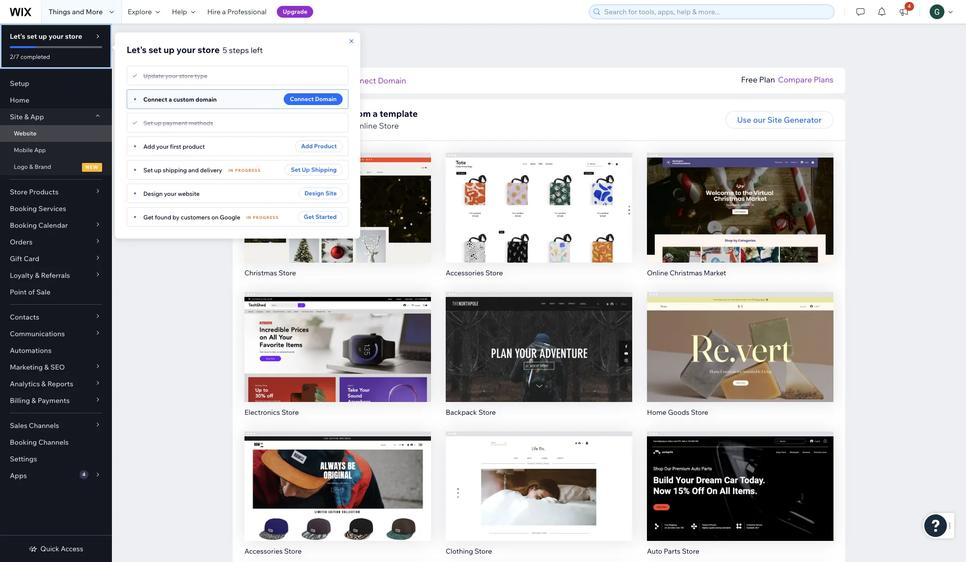 Task type: locate. For each thing, give the bounding box(es) containing it.
product
[[183, 143, 205, 150]]

2 vertical spatial booking
[[10, 438, 37, 447]]

0 vertical spatial website
[[233, 38, 286, 55]]

product
[[314, 142, 337, 150]]

a for professional
[[222, 7, 226, 16]]

google
[[220, 213, 240, 221]]

and left delivery
[[188, 166, 199, 174]]

1 horizontal spatial connect domain button
[[345, 75, 406, 86]]

connect domain button
[[345, 75, 406, 86], [284, 93, 343, 105]]

home inside home link
[[10, 96, 29, 105]]

set for set up shipping and delivery
[[143, 166, 153, 174]]

0 vertical spatial in progress
[[228, 168, 261, 173]]

1 horizontal spatial site
[[325, 189, 337, 197]]

and left more
[[72, 7, 84, 16]]

online
[[353, 121, 377, 131], [647, 268, 668, 277]]

your inside "sidebar" element
[[49, 32, 63, 41]]

1 horizontal spatial store
[[179, 72, 193, 79]]

store for let's set up your store 5 steps left
[[198, 44, 220, 55]]

0 vertical spatial accessories store
[[446, 268, 503, 277]]

your up update your store type
[[176, 44, 196, 55]]

contacts button
[[0, 309, 112, 325]]

domain
[[196, 95, 217, 103]]

1 horizontal spatial connect
[[290, 95, 314, 103]]

& inside marketing & seo dropdown button
[[44, 363, 49, 372]]

channels inside "sales channels" 'dropdown button'
[[29, 421, 59, 430]]

0 vertical spatial online
[[353, 121, 377, 131]]

0 horizontal spatial 4
[[82, 471, 85, 478]]

website down the site & app
[[14, 130, 36, 137]]

your left website
[[164, 190, 177, 197]]

set inside 'button'
[[291, 166, 300, 173]]

payments
[[38, 396, 70, 405]]

generator
[[784, 115, 822, 125]]

connect domain button up from
[[345, 75, 406, 86]]

1 add from the left
[[301, 142, 313, 150]]

booking for booking services
[[10, 204, 37, 213]]

connect domain button down connected
[[284, 93, 343, 105]]

2 booking from the top
[[10, 221, 37, 230]]

backpack store
[[446, 408, 496, 416]]

1 vertical spatial a
[[169, 95, 172, 103]]

view for auto parts store
[[731, 494, 749, 504]]

0 vertical spatial home
[[10, 96, 29, 105]]

your
[[49, 32, 63, 41], [176, 44, 196, 55], [165, 72, 178, 79], [312, 108, 331, 119], [156, 143, 169, 150], [164, 190, 177, 197]]

0 horizontal spatial set
[[27, 32, 37, 41]]

let's for let's set up your store
[[10, 32, 25, 41]]

1 vertical spatial store
[[198, 44, 220, 55]]

1 horizontal spatial set
[[149, 44, 162, 55]]

channels
[[29, 421, 59, 430], [38, 438, 69, 447]]

set left "shipping"
[[143, 166, 153, 174]]

& inside site & app dropdown button
[[24, 112, 29, 121]]

2 vertical spatial a
[[373, 108, 378, 119]]

update your store type
[[143, 72, 207, 79]]

add for add your first product
[[143, 143, 155, 150]]

let's inside "sidebar" element
[[10, 32, 25, 41]]

design up found
[[143, 190, 163, 197]]

edit button
[[518, 191, 560, 209], [720, 191, 761, 209], [317, 330, 358, 348], [518, 330, 560, 348], [720, 330, 761, 348], [317, 469, 358, 487], [518, 469, 560, 487], [720, 469, 761, 487]]

get left found
[[143, 213, 154, 221]]

a left "custom"
[[169, 95, 172, 103]]

& right "logo"
[[29, 163, 33, 170]]

store
[[379, 121, 399, 131], [10, 188, 28, 196], [279, 268, 296, 277], [485, 268, 503, 277], [281, 408, 299, 416], [478, 408, 496, 416], [691, 408, 708, 416], [284, 547, 302, 556], [475, 547, 492, 556], [682, 547, 699, 556]]

booking services link
[[0, 200, 112, 217]]

domain up template
[[378, 76, 406, 85]]

start
[[244, 108, 266, 119]]

1 horizontal spatial add
[[301, 142, 313, 150]]

1 horizontal spatial christmas
[[670, 268, 702, 277]]

0 vertical spatial in
[[228, 168, 234, 173]]

view for electronics store
[[329, 355, 347, 365]]

store left type
[[179, 72, 193, 79]]

1 horizontal spatial accessories
[[446, 268, 484, 277]]

0 horizontal spatial add
[[143, 143, 155, 150]]

setup
[[10, 79, 29, 88]]

point of sale
[[10, 288, 50, 296]]

use our site generator
[[737, 115, 822, 125]]

& inside analytics & reports dropdown button
[[41, 379, 46, 388]]

booking up settings
[[10, 438, 37, 447]]

0 horizontal spatial home
[[10, 96, 29, 105]]

0 vertical spatial booking
[[10, 204, 37, 213]]

& left seo
[[44, 363, 49, 372]]

first
[[170, 143, 181, 150]]

1 get from the left
[[304, 213, 314, 220]]

0 vertical spatial channels
[[29, 421, 59, 430]]

0 horizontal spatial connect domain button
[[284, 93, 343, 105]]

2 horizontal spatial store
[[198, 44, 220, 55]]

0 horizontal spatial get
[[143, 213, 154, 221]]

set
[[27, 32, 37, 41], [149, 44, 162, 55]]

home for home
[[10, 96, 29, 105]]

view button for electronics store
[[317, 351, 359, 368]]

in
[[228, 168, 234, 173], [246, 215, 252, 220]]

site down setup
[[10, 112, 23, 121]]

& right 'loyalty'
[[35, 271, 39, 280]]

up
[[39, 32, 47, 41], [164, 44, 175, 55], [154, 119, 161, 126], [154, 166, 161, 174]]

progress right delivery
[[235, 168, 261, 173]]

channels inside the booking channels link
[[38, 438, 69, 447]]

sales channels
[[10, 421, 59, 430]]

1 vertical spatial let's
[[127, 44, 147, 55]]

mobile app
[[14, 146, 46, 154]]

in progress
[[228, 168, 261, 173], [246, 215, 279, 220]]

use our site generator button
[[725, 111, 833, 129]]

set inside "sidebar" element
[[27, 32, 37, 41]]

booking for booking channels
[[10, 438, 37, 447]]

up up update your store type
[[164, 44, 175, 55]]

design down the set up shipping 'button'
[[304, 189, 324, 197]]

add inside add product button
[[301, 142, 313, 150]]

1 horizontal spatial design
[[304, 189, 324, 197]]

store products button
[[0, 184, 112, 200]]

professional
[[227, 7, 267, 16]]

booking channels
[[10, 438, 69, 447]]

store down things and more
[[65, 32, 82, 41]]

domain
[[245, 76, 274, 85], [378, 76, 406, 85], [315, 95, 337, 103]]

website right 5
[[233, 38, 286, 55]]

1 vertical spatial channels
[[38, 438, 69, 447]]

add left first
[[143, 143, 155, 150]]

booking up orders
[[10, 221, 37, 230]]

1 vertical spatial app
[[34, 146, 46, 154]]

0 horizontal spatial site
[[10, 112, 23, 121]]

0 vertical spatial progress
[[235, 168, 261, 173]]

loyalty & referrals
[[10, 271, 70, 280]]

0 horizontal spatial and
[[72, 7, 84, 16]]

1 vertical spatial in progress
[[246, 215, 279, 220]]

0 horizontal spatial connect
[[143, 95, 167, 103]]

0 horizontal spatial a
[[169, 95, 172, 103]]

get inside button
[[304, 213, 314, 220]]

site up started
[[325, 189, 337, 197]]

auto parts store
[[647, 547, 699, 556]]

compare plans button
[[778, 74, 833, 85]]

1 vertical spatial accessories store
[[244, 547, 302, 556]]

add left "product"
[[301, 142, 313, 150]]

1 design from the left
[[304, 189, 324, 197]]

domain down domain not connected yet connect domain
[[315, 95, 337, 103]]

set up payment methods
[[143, 119, 213, 126]]

0 vertical spatial set
[[27, 32, 37, 41]]

1 vertical spatial set
[[149, 44, 162, 55]]

1 vertical spatial connect domain button
[[284, 93, 343, 105]]

2 get from the left
[[143, 213, 154, 221]]

1 vertical spatial website
[[14, 130, 36, 137]]

0 vertical spatial a
[[222, 7, 226, 16]]

a right hire
[[222, 7, 226, 16]]

0 vertical spatial let's
[[10, 32, 25, 41]]

by
[[173, 213, 179, 221]]

connect for connect a custom domain
[[143, 95, 167, 103]]

up left payment
[[154, 119, 161, 126]]

& right billing at left bottom
[[32, 396, 36, 405]]

edit for view button related to auto parts store
[[733, 473, 748, 483]]

your up templates
[[312, 108, 331, 119]]

app
[[30, 112, 44, 121], [34, 146, 46, 154]]

1 booking from the top
[[10, 204, 37, 213]]

1 vertical spatial accessories
[[244, 547, 283, 556]]

set up update
[[149, 44, 162, 55]]

services
[[38, 204, 66, 213]]

view button for auto parts store
[[719, 490, 761, 508]]

2 horizontal spatial domain
[[378, 76, 406, 85]]

in progress right delivery
[[228, 168, 261, 173]]

in right delivery
[[228, 168, 234, 173]]

view button
[[719, 211, 761, 229], [317, 351, 359, 368], [518, 351, 560, 368], [719, 351, 761, 368], [317, 490, 359, 508], [518, 490, 560, 508], [719, 490, 761, 508]]

a for custom
[[169, 95, 172, 103]]

connect up designing
[[290, 95, 314, 103]]

1 horizontal spatial let's
[[127, 44, 147, 55]]

home for home goods store
[[647, 408, 666, 416]]

3 booking from the top
[[10, 438, 37, 447]]

in right "google"
[[246, 215, 252, 220]]

& inside billing & payments "popup button"
[[32, 396, 36, 405]]

& up mobile
[[24, 112, 29, 121]]

channels up 'booking channels' at left
[[29, 421, 59, 430]]

app inside dropdown button
[[30, 112, 44, 121]]

1 vertical spatial and
[[188, 166, 199, 174]]

design
[[304, 189, 324, 197], [143, 190, 163, 197]]

a right from
[[373, 108, 378, 119]]

edit
[[532, 195, 546, 205], [733, 195, 748, 205], [330, 334, 345, 344], [532, 334, 546, 344], [733, 334, 748, 344], [330, 473, 345, 483], [532, 473, 546, 483], [733, 473, 748, 483]]

store inside "sidebar" element
[[65, 32, 82, 41]]

1 christmas from the left
[[244, 268, 277, 277]]

0 vertical spatial store
[[65, 32, 82, 41]]

connect right yet
[[345, 76, 376, 85]]

set up 2/7 completed
[[27, 32, 37, 41]]

& inside loyalty & referrals dropdown button
[[35, 271, 39, 280]]

connect down update
[[143, 95, 167, 103]]

billing & payments
[[10, 396, 70, 405]]

domain left not
[[245, 76, 274, 85]]

billing
[[10, 396, 30, 405]]

0 horizontal spatial christmas
[[244, 268, 277, 277]]

2/7
[[10, 53, 19, 60]]

app right mobile
[[34, 146, 46, 154]]

1 horizontal spatial get
[[304, 213, 314, 220]]

2 design from the left
[[143, 190, 163, 197]]

get for get started
[[304, 213, 314, 220]]

2 horizontal spatial a
[[373, 108, 378, 119]]

let's up 2/7
[[10, 32, 25, 41]]

customers
[[181, 213, 210, 221]]

view button for backpack store
[[518, 351, 560, 368]]

app up "website" link
[[30, 112, 44, 121]]

Search for tools, apps, help & more... field
[[601, 5, 831, 19]]

set up shipping and delivery
[[143, 166, 222, 174]]

view for backpack store
[[530, 355, 548, 365]]

let's set up your store 5 steps left
[[127, 44, 263, 55]]

1 horizontal spatial online
[[647, 268, 668, 277]]

your down things
[[49, 32, 63, 41]]

1 horizontal spatial home
[[647, 408, 666, 416]]

christmas store
[[244, 268, 296, 277]]

let's up update
[[127, 44, 147, 55]]

a inside 'start designing your site from a template recommended templates for online store'
[[373, 108, 378, 119]]

0 horizontal spatial design
[[143, 190, 163, 197]]

connect inside 'button'
[[290, 95, 314, 103]]

home left goods in the right bottom of the page
[[647, 408, 666, 416]]

& left reports
[[41, 379, 46, 388]]

in progress right "google"
[[246, 215, 279, 220]]

store left 5
[[198, 44, 220, 55]]

0 horizontal spatial in
[[228, 168, 234, 173]]

0 vertical spatial and
[[72, 7, 84, 16]]

up up completed
[[39, 32, 47, 41]]

auto
[[647, 547, 662, 556]]

start designing your site from a template recommended templates for online store
[[244, 108, 418, 131]]

progress right "google"
[[253, 215, 279, 220]]

let's for let's set up your store 5 steps left
[[127, 44, 147, 55]]

your right update
[[165, 72, 178, 79]]

view for online christmas market
[[731, 215, 749, 225]]

for
[[341, 121, 351, 131]]

design inside button
[[304, 189, 324, 197]]

get started
[[304, 213, 337, 220]]

0 horizontal spatial store
[[65, 32, 82, 41]]

clothing
[[446, 547, 473, 556]]

edit for view button associated with electronics store
[[330, 334, 345, 344]]

your left first
[[156, 143, 169, 150]]

booking inside dropdown button
[[10, 221, 37, 230]]

1 vertical spatial in
[[246, 215, 252, 220]]

point
[[10, 288, 27, 296]]

1 vertical spatial home
[[647, 408, 666, 416]]

accessories
[[446, 268, 484, 277], [244, 547, 283, 556]]

site
[[10, 112, 23, 121], [767, 115, 782, 125], [325, 189, 337, 197]]

completed
[[20, 53, 50, 60]]

home down setup
[[10, 96, 29, 105]]

1 horizontal spatial 4
[[908, 3, 911, 9]]

steps
[[229, 45, 249, 55]]

get left started
[[304, 213, 314, 220]]

add product
[[301, 142, 337, 150]]

sales channels button
[[0, 417, 112, 434]]

1 horizontal spatial in
[[246, 215, 252, 220]]

marketing & seo
[[10, 363, 65, 372]]

site & app
[[10, 112, 44, 121]]

view
[[731, 215, 749, 225], [329, 355, 347, 365], [530, 355, 548, 365], [731, 355, 749, 365], [329, 494, 347, 504], [530, 494, 548, 504], [731, 494, 749, 504]]

design for design site
[[304, 189, 324, 197]]

add your first product
[[143, 143, 205, 150]]

0 horizontal spatial online
[[353, 121, 377, 131]]

booking down the store products
[[10, 204, 37, 213]]

communications button
[[0, 325, 112, 342]]

2 add from the left
[[143, 143, 155, 150]]

goods
[[668, 408, 689, 416]]

1 horizontal spatial a
[[222, 7, 226, 16]]

help button
[[166, 0, 201, 24]]

domain not connected yet connect domain
[[245, 76, 406, 85]]

2 horizontal spatial connect
[[345, 76, 376, 85]]

gift card
[[10, 254, 39, 263]]

set left up
[[291, 166, 300, 173]]

get started button
[[298, 211, 343, 223]]

1 vertical spatial booking
[[10, 221, 37, 230]]

1 vertical spatial 4
[[82, 471, 85, 478]]

1 vertical spatial progress
[[253, 215, 279, 220]]

shipping
[[163, 166, 187, 174]]

0 vertical spatial 4
[[908, 3, 911, 9]]

0 vertical spatial app
[[30, 112, 44, 121]]

let's
[[10, 32, 25, 41], [127, 44, 147, 55]]

site right our
[[767, 115, 782, 125]]

channels up settings link on the bottom left
[[38, 438, 69, 447]]

1 horizontal spatial accessories store
[[446, 268, 503, 277]]

set left payment
[[143, 119, 153, 126]]

0 horizontal spatial let's
[[10, 32, 25, 41]]

view button for clothing store
[[518, 490, 560, 508]]

0 horizontal spatial website
[[14, 130, 36, 137]]

get
[[304, 213, 314, 220], [143, 213, 154, 221]]

methods
[[189, 119, 213, 126]]

mobile
[[14, 146, 33, 154]]



Task type: describe. For each thing, give the bounding box(es) containing it.
home link
[[0, 92, 112, 108]]

view button for accessories store
[[317, 490, 359, 508]]

compare
[[778, 75, 812, 84]]

loyalty & referrals button
[[0, 267, 112, 284]]

1 horizontal spatial domain
[[315, 95, 337, 103]]

& for logo
[[29, 163, 33, 170]]

let's set up your store
[[10, 32, 82, 41]]

2/7 completed
[[10, 53, 50, 60]]

left
[[251, 45, 263, 55]]

custom
[[173, 95, 194, 103]]

& for analytics
[[41, 379, 46, 388]]

connect domain
[[290, 95, 337, 103]]

store products
[[10, 188, 58, 196]]

0 horizontal spatial domain
[[245, 76, 274, 85]]

site
[[333, 108, 348, 119]]

products
[[29, 188, 58, 196]]

1 horizontal spatial website
[[233, 38, 286, 55]]

explore
[[128, 7, 152, 16]]

online christmas market
[[647, 268, 726, 277]]

brand
[[34, 163, 51, 170]]

1 vertical spatial online
[[647, 268, 668, 277]]

upgrade
[[283, 8, 307, 15]]

progress for get found by customers on google
[[253, 215, 279, 220]]

in progress for set up shipping and delivery
[[228, 168, 261, 173]]

access
[[61, 544, 83, 553]]

get for get found by customers on google
[[143, 213, 154, 221]]

0 vertical spatial connect domain button
[[345, 75, 406, 86]]

templates
[[302, 121, 339, 131]]

orders
[[10, 238, 32, 246]]

automations
[[10, 346, 52, 355]]

website link
[[0, 125, 112, 142]]

card
[[24, 254, 39, 263]]

booking for booking calendar
[[10, 221, 37, 230]]

market
[[704, 268, 726, 277]]

hire
[[207, 7, 221, 16]]

plans
[[814, 75, 833, 84]]

up
[[302, 166, 310, 173]]

4 inside button
[[908, 3, 911, 9]]

recommended
[[244, 121, 301, 131]]

edit for view button for online christmas market
[[733, 195, 748, 205]]

view for home goods store
[[731, 355, 749, 365]]

contacts
[[10, 313, 39, 322]]

0 horizontal spatial accessories store
[[244, 547, 302, 556]]

set for let's set up your store
[[27, 32, 37, 41]]

set for set up shipping
[[291, 166, 300, 173]]

billing & payments button
[[0, 392, 112, 409]]

use
[[737, 115, 751, 125]]

sale
[[36, 288, 50, 296]]

in progress for get found by customers on google
[[246, 215, 279, 220]]

sales
[[10, 421, 27, 430]]

type
[[195, 72, 207, 79]]

home goods store
[[647, 408, 708, 416]]

design your website
[[143, 190, 200, 197]]

new
[[85, 164, 99, 170]]

4 inside "sidebar" element
[[82, 471, 85, 478]]

progress for set up shipping and delivery
[[235, 168, 261, 173]]

up inside "sidebar" element
[[39, 32, 47, 41]]

settings link
[[0, 451, 112, 467]]

more
[[86, 7, 103, 16]]

view button for home goods store
[[719, 351, 761, 368]]

sidebar element
[[0, 24, 112, 562]]

0 horizontal spatial accessories
[[244, 547, 283, 556]]

things and more
[[49, 7, 103, 16]]

analytics & reports
[[10, 379, 73, 388]]

electronics
[[244, 408, 280, 416]]

2 horizontal spatial site
[[767, 115, 782, 125]]

edit for view button corresponding to home goods store
[[733, 334, 748, 344]]

up left "shipping"
[[154, 166, 161, 174]]

found
[[155, 213, 171, 221]]

started
[[315, 213, 337, 220]]

& for loyalty
[[35, 271, 39, 280]]

channels for booking channels
[[38, 438, 69, 447]]

& for marketing
[[44, 363, 49, 372]]

in for get found by customers on google
[[246, 215, 252, 220]]

website inside "sidebar" element
[[14, 130, 36, 137]]

quick
[[40, 544, 59, 553]]

edit for view button associated with clothing store
[[532, 473, 546, 483]]

apps
[[10, 471, 27, 480]]

referrals
[[41, 271, 70, 280]]

booking channels link
[[0, 434, 112, 451]]

mobile app link
[[0, 142, 112, 159]]

5
[[223, 45, 227, 55]]

parts
[[664, 547, 680, 556]]

in for set up shipping and delivery
[[228, 168, 234, 173]]

site inside dropdown button
[[10, 112, 23, 121]]

set for set up payment methods
[[143, 119, 153, 126]]

quick access button
[[29, 544, 83, 553]]

from
[[350, 108, 371, 119]]

calendar
[[38, 221, 68, 230]]

reports
[[47, 379, 73, 388]]

4 button
[[893, 0, 914, 24]]

& for site
[[24, 112, 29, 121]]

2 vertical spatial store
[[179, 72, 193, 79]]

point of sale link
[[0, 284, 112, 300]]

automations link
[[0, 342, 112, 359]]

view for accessories store
[[329, 494, 347, 504]]

0 vertical spatial accessories
[[446, 268, 484, 277]]

things
[[49, 7, 70, 16]]

view button for online christmas market
[[719, 211, 761, 229]]

on
[[211, 213, 218, 221]]

hire a professional link
[[201, 0, 272, 24]]

update
[[143, 72, 164, 79]]

set up shipping
[[291, 166, 337, 173]]

designing
[[268, 108, 310, 119]]

set for let's set up your store 5 steps left
[[149, 44, 162, 55]]

connected
[[290, 76, 329, 85]]

connect a custom domain
[[143, 95, 217, 103]]

channels for sales channels
[[29, 421, 59, 430]]

orders button
[[0, 234, 112, 250]]

store inside popup button
[[10, 188, 28, 196]]

gift
[[10, 254, 22, 263]]

add for add product
[[301, 142, 313, 150]]

view for clothing store
[[530, 494, 548, 504]]

get found by customers on google
[[143, 213, 240, 221]]

backpack
[[446, 408, 477, 416]]

design for design your website
[[143, 190, 163, 197]]

set up shipping button
[[285, 164, 343, 176]]

store for let's set up your store
[[65, 32, 82, 41]]

store inside 'start designing your site from a template recommended templates for online store'
[[379, 121, 399, 131]]

plan
[[759, 75, 775, 84]]

2 christmas from the left
[[670, 268, 702, 277]]

booking services
[[10, 204, 66, 213]]

1 horizontal spatial and
[[188, 166, 199, 174]]

your inside 'start designing your site from a template recommended templates for online store'
[[312, 108, 331, 119]]

edit for view button for backpack store
[[532, 334, 546, 344]]

online inside 'start designing your site from a template recommended templates for online store'
[[353, 121, 377, 131]]

edit for view button for accessories store
[[330, 473, 345, 483]]

connect for connect domain
[[290, 95, 314, 103]]

loyalty
[[10, 271, 33, 280]]

booking calendar button
[[0, 217, 112, 234]]

& for billing
[[32, 396, 36, 405]]

design site button
[[299, 188, 343, 199]]

help
[[172, 7, 187, 16]]



Task type: vqa. For each thing, say whether or not it's contained in the screenshot.
ad goal Image
no



